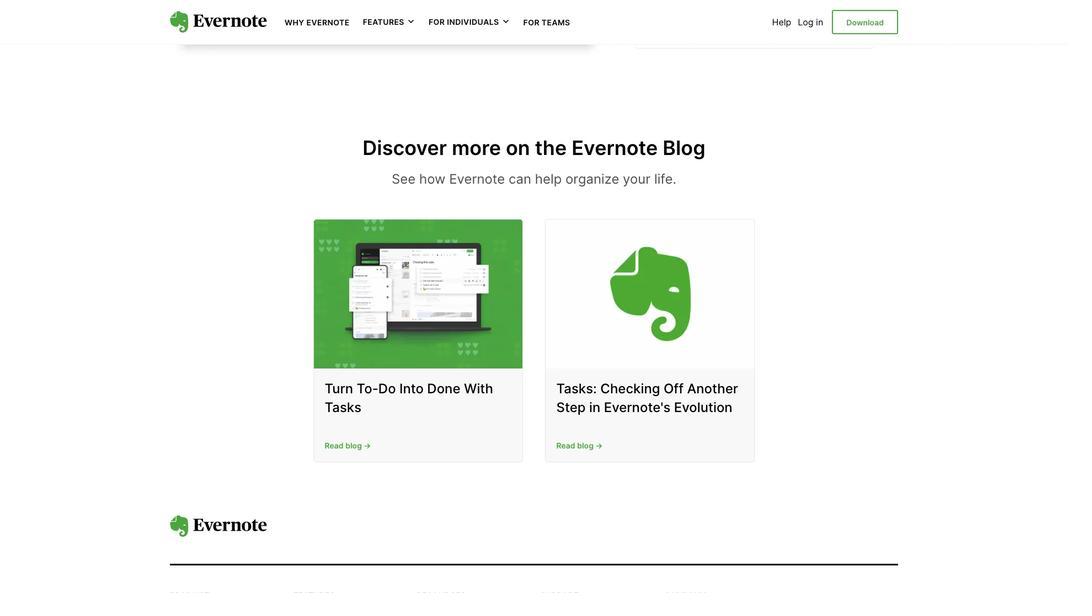 Task type: vqa. For each thing, say whether or not it's contained in the screenshot.
Create
no



Task type: describe. For each thing, give the bounding box(es) containing it.
1 vertical spatial evernote
[[572, 136, 658, 160]]

→ for evernote's
[[596, 441, 604, 450]]

why
[[285, 18, 305, 27]]

life.
[[655, 171, 677, 187]]

discover
[[363, 136, 447, 160]]

download link
[[833, 10, 899, 34]]

log
[[798, 17, 814, 28]]

another
[[688, 381, 739, 397]]

off
[[664, 381, 684, 397]]

0 vertical spatial evernote
[[307, 18, 350, 27]]

more
[[452, 136, 501, 160]]

with
[[465, 381, 494, 397]]

in inside tasks: checking off another step in evernote's evolution
[[590, 400, 601, 416]]

evernote's
[[605, 400, 671, 416]]

discover more on the evernote blog
[[363, 136, 706, 160]]

individuals
[[447, 17, 499, 27]]

2 evernote logo image from the top
[[170, 516, 267, 538]]

for for for teams
[[524, 18, 540, 27]]

→ for tasks
[[364, 441, 372, 450]]

step
[[557, 400, 586, 416]]

done
[[428, 381, 461, 397]]

for individuals
[[429, 17, 499, 27]]

turn to-do into done with tasks
[[325, 381, 494, 416]]

1 horizontal spatial in
[[817, 17, 824, 28]]

log in
[[798, 17, 824, 28]]

checking
[[601, 381, 661, 397]]

for individuals button
[[429, 17, 510, 27]]

help
[[773, 17, 792, 28]]

read blog → for tasks
[[325, 441, 372, 450]]



Task type: locate. For each thing, give the bounding box(es) containing it.
blog image image for do
[[314, 220, 523, 369]]

1 horizontal spatial read
[[557, 441, 576, 450]]

read for tasks: checking off another step in evernote's evolution
[[557, 441, 576, 450]]

help link
[[773, 17, 792, 28]]

2 vertical spatial evernote
[[450, 171, 505, 187]]

blog down 'tasks'
[[346, 441, 362, 450]]

for for for individuals
[[429, 17, 445, 27]]

2 horizontal spatial evernote
[[572, 136, 658, 160]]

2 read blog → from the left
[[557, 441, 604, 450]]

tasks:
[[557, 381, 598, 397]]

evernote right "why"
[[307, 18, 350, 27]]

blog image image for off
[[546, 220, 755, 369]]

read
[[325, 441, 344, 450], [557, 441, 576, 450]]

in right step
[[590, 400, 601, 416]]

help
[[535, 171, 562, 187]]

blog for evernote's
[[578, 441, 594, 450]]

features button
[[363, 17, 416, 27]]

why evernote
[[285, 18, 350, 27]]

1 horizontal spatial blog image image
[[546, 220, 755, 369]]

read blog → for evernote's
[[557, 441, 604, 450]]

2 blog image image from the left
[[546, 220, 755, 369]]

1 read blog → from the left
[[325, 441, 372, 450]]

evernote down more
[[450, 171, 505, 187]]

organize
[[566, 171, 620, 187]]

read blog → down 'tasks'
[[325, 441, 372, 450]]

0 horizontal spatial in
[[590, 400, 601, 416]]

1 evernote logo image from the top
[[170, 11, 267, 33]]

1 blog image image from the left
[[314, 220, 523, 369]]

read blog → down step
[[557, 441, 604, 450]]

for left individuals
[[429, 17, 445, 27]]

1 → from the left
[[364, 441, 372, 450]]

in
[[817, 17, 824, 28], [590, 400, 601, 416]]

0 horizontal spatial read
[[325, 441, 344, 450]]

1 horizontal spatial for
[[524, 18, 540, 27]]

1 read from the left
[[325, 441, 344, 450]]

features
[[363, 17, 405, 27]]

1 vertical spatial evernote logo image
[[170, 516, 267, 538]]

log in link
[[798, 17, 824, 28]]

tasks
[[325, 400, 362, 416]]

for teams link
[[524, 17, 571, 28]]

→
[[364, 441, 372, 450], [596, 441, 604, 450]]

read down 'tasks'
[[325, 441, 344, 450]]

into
[[400, 381, 424, 397]]

can
[[509, 171, 532, 187]]

do
[[379, 381, 396, 397]]

blog
[[346, 441, 362, 450], [578, 441, 594, 450]]

blog for tasks
[[346, 441, 362, 450]]

read blog →
[[325, 441, 372, 450], [557, 441, 604, 450]]

evernote
[[307, 18, 350, 27], [572, 136, 658, 160], [450, 171, 505, 187]]

how
[[420, 171, 446, 187]]

2 → from the left
[[596, 441, 604, 450]]

for inside button
[[429, 17, 445, 27]]

in right the log
[[817, 17, 824, 28]]

teams
[[542, 18, 571, 27]]

see
[[392, 171, 416, 187]]

blog image image
[[314, 220, 523, 369], [546, 220, 755, 369]]

0 vertical spatial evernote logo image
[[170, 11, 267, 33]]

blog down step
[[578, 441, 594, 450]]

your
[[623, 171, 651, 187]]

tasks: checking off another step in evernote's evolution
[[557, 381, 739, 416]]

1 horizontal spatial read blog →
[[557, 441, 604, 450]]

0 vertical spatial in
[[817, 17, 824, 28]]

2 blog from the left
[[578, 441, 594, 450]]

read down step
[[557, 441, 576, 450]]

0 horizontal spatial blog image image
[[314, 220, 523, 369]]

1 horizontal spatial blog
[[578, 441, 594, 450]]

0 horizontal spatial evernote
[[307, 18, 350, 27]]

turn
[[325, 381, 354, 397]]

why evernote link
[[285, 17, 350, 28]]

for left teams at top
[[524, 18, 540, 27]]

evolution
[[675, 400, 733, 416]]

1 horizontal spatial evernote
[[450, 171, 505, 187]]

 image
[[170, 0, 612, 65]]

0 horizontal spatial read blog →
[[325, 441, 372, 450]]

0 horizontal spatial blog
[[346, 441, 362, 450]]

1 blog from the left
[[346, 441, 362, 450]]

2 read from the left
[[557, 441, 576, 450]]

blog
[[663, 136, 706, 160]]

to-
[[357, 381, 379, 397]]

1 vertical spatial in
[[590, 400, 601, 416]]

0 horizontal spatial for
[[429, 17, 445, 27]]

for teams
[[524, 18, 571, 27]]

download
[[847, 18, 884, 27]]

read for turn to-do into done with tasks
[[325, 441, 344, 450]]

evernote up your
[[572, 136, 658, 160]]

0 horizontal spatial →
[[364, 441, 372, 450]]

1 horizontal spatial →
[[596, 441, 604, 450]]

evernote logo image
[[170, 11, 267, 33], [170, 516, 267, 538]]

see how evernote can help organize your life.
[[392, 171, 677, 187]]

on
[[506, 136, 530, 160]]

the
[[535, 136, 567, 160]]

for
[[429, 17, 445, 27], [524, 18, 540, 27]]



